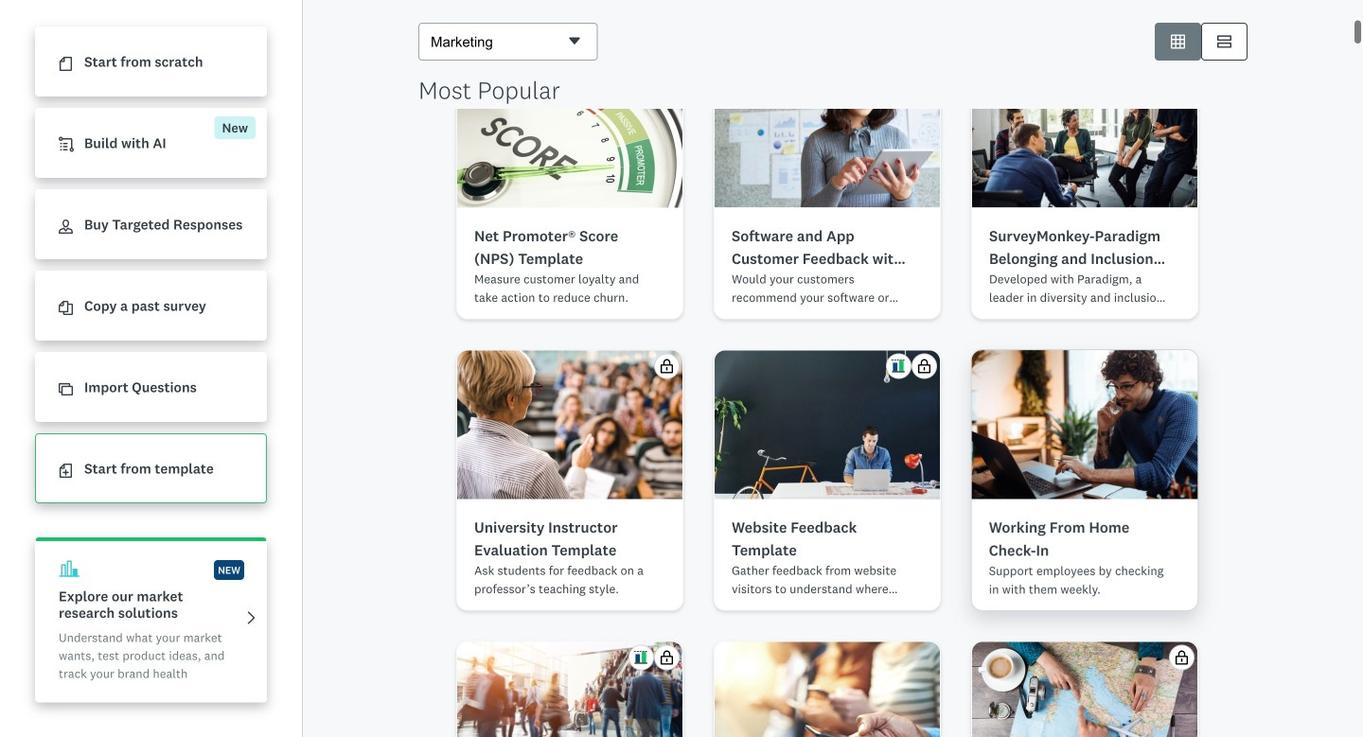 Task type: vqa. For each thing, say whether or not it's contained in the screenshot.
This link opens in a new tab 'icon'
no



Task type: locate. For each thing, give the bounding box(es) containing it.
lock image
[[1175, 429, 1189, 443], [660, 720, 674, 735], [917, 720, 932, 735], [1175, 720, 1189, 735]]

chevronright image
[[244, 611, 258, 625]]

document image
[[59, 57, 73, 71]]

user image
[[59, 220, 73, 234]]

appointment request form image
[[972, 420, 1198, 569]]

volunteer feedback template image
[[457, 62, 683, 210]]

textboxmultiple image
[[1217, 35, 1232, 49]]

grid image
[[1171, 35, 1185, 49]]



Task type: describe. For each thing, give the bounding box(es) containing it.
documentplus image
[[59, 464, 73, 478]]

alumni registration form image
[[715, 420, 940, 569]]

documentclone image
[[59, 301, 73, 315]]

alumni contact information form image
[[540, 464, 600, 525]]

clone image
[[59, 383, 73, 397]]

lock image
[[660, 429, 674, 443]]



